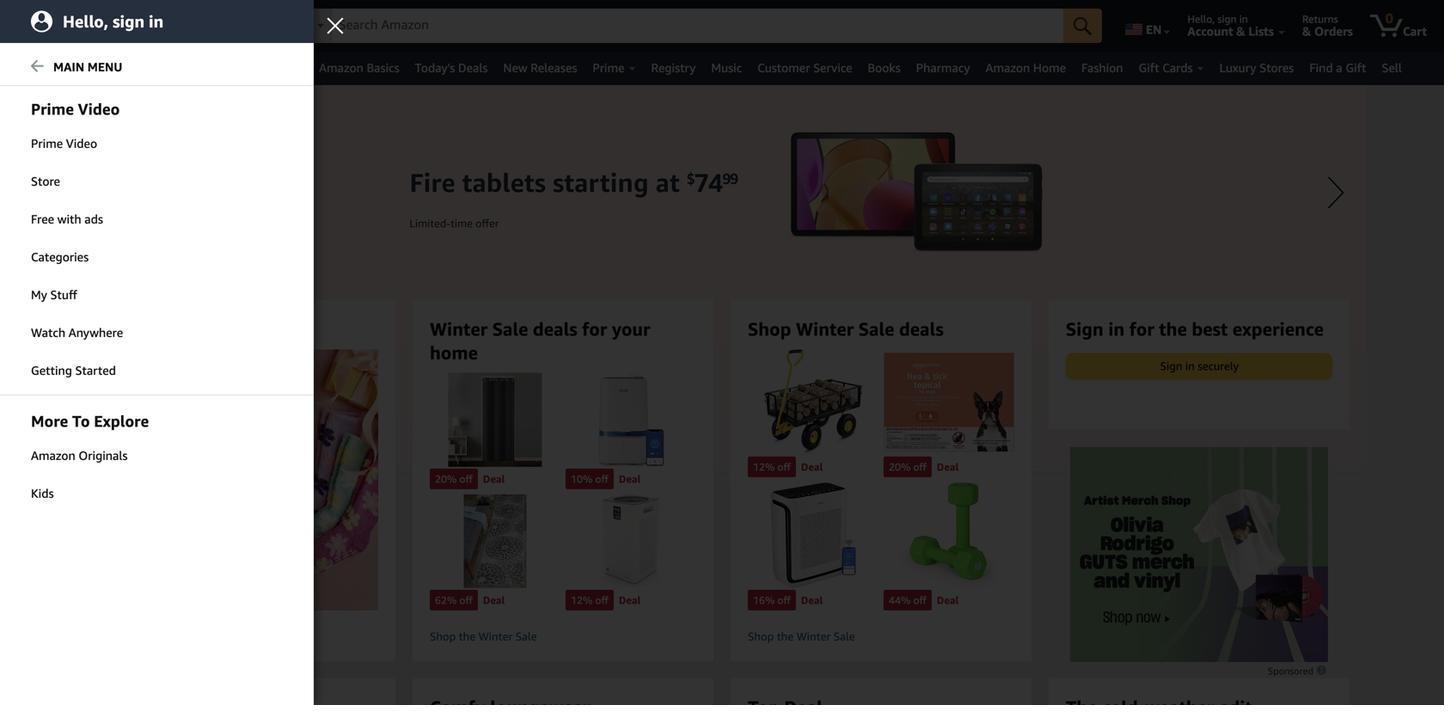 Task type: vqa. For each thing, say whether or not it's contained in the screenshot.
the + Follow on the top of the page
no



Task type: describe. For each thing, give the bounding box(es) containing it.
prime video link
[[0, 126, 314, 162]]

video
[[66, 136, 97, 150]]

off for amazon basics flea and tick topical treatment for small dogs (5 -22 pounds), 6 count (previously solimo) image
[[914, 461, 927, 473]]

en
[[1146, 22, 1162, 37]]

basics
[[367, 61, 400, 75]]

watch
[[31, 325, 65, 340]]

0
[[1386, 10, 1394, 26]]

62%
[[435, 594, 457, 606]]

customer service
[[758, 61, 853, 75]]

sponsored
[[1268, 666, 1316, 677]]

anywhere
[[69, 325, 123, 340]]

fashion
[[1082, 61, 1124, 75]]

luxury
[[1220, 61, 1257, 75]]

prime video
[[31, 136, 97, 150]]

delivering to mahwah 07430 update location
[[132, 13, 267, 38]]

hello, sign in link
[[0, 0, 314, 43]]

0 horizontal spatial sign
[[113, 12, 145, 31]]

shop down 16%
[[748, 630, 774, 643]]

20% off for amazon basics flea and tick topical treatment for small dogs (5 -22 pounds), 6 count (previously solimo) image
[[889, 461, 927, 473]]

luxury stores
[[1220, 61, 1294, 75]]

customer service link
[[750, 56, 860, 80]]

shop the winter sale link for shop winter sale deals
[[748, 629, 1015, 644]]

care
[[113, 61, 137, 75]]

free with ads
[[31, 212, 103, 226]]

sell
[[1382, 61, 1402, 75]]

winter inside winter sale deals for your home
[[430, 318, 488, 340]]

to for mahwah
[[182, 13, 191, 25]]

deal for amazon basics flea and tick topical treatment for small dogs (5 -22 pounds), 6 count (previously solimo) image
[[937, 461, 959, 473]]

lists
[[1249, 24, 1274, 38]]

1 shop winter sale deals from the left
[[112, 318, 308, 340]]

amazon home link
[[978, 56, 1074, 80]]

the for winter sale deals for your home
[[459, 630, 476, 643]]

to for explore
[[72, 412, 90, 430]]

en link
[[1115, 4, 1178, 47]]

off for cap barbell neoprene dumbbell weights, 8 lb pair, shamrock 'image'
[[914, 594, 927, 606]]

gift cards link
[[1131, 56, 1212, 80]]

deal for levoit 4l smart cool mist humidifier for home bedroom with essential oils, customize humidity for baby & plants, app & voice control, schedule, timer, last up to 40hrs, whisper quiet, handle design image
[[619, 473, 641, 485]]

amazon for amazon originals
[[31, 448, 75, 463]]

my stuff link
[[0, 277, 314, 313]]

service
[[813, 61, 853, 75]]

find a gift link
[[1302, 56, 1374, 80]]

deal for cap barbell neoprene dumbbell weights, 8 lb pair, shamrock 'image'
[[937, 594, 959, 606]]

main menu
[[53, 60, 122, 74]]

gift cards
[[1139, 61, 1193, 75]]

sale inside winter sale deals for your home
[[492, 318, 528, 340]]

main menu link
[[0, 49, 314, 86]]

winter sale deals for your home
[[430, 318, 650, 363]]

best
[[1192, 318, 1228, 340]]

none search field inside navigation navigation
[[287, 9, 1102, 45]]

in inside 'hello, sign in' link
[[149, 12, 164, 31]]

none submit inside search field
[[1064, 9, 1102, 43]]

shop the winter sale link for winter sale deals for your home
[[430, 629, 696, 644]]

registry
[[651, 61, 696, 75]]

video
[[78, 100, 120, 118]]

amazon for amazon basics
[[319, 61, 364, 75]]

off for levoit air purifiers for home large room up to 1900 ft² in 1 hr with washable filters, air quality monitor, smart wifi, hepa filter captures allergies, pet hair, smoke, pollen in bedroom, vital 200s image
[[778, 594, 791, 606]]

deal for kenmore pm3020 air purifiers with h13 true hepa filter, covers up to 1500 sq.foot, 24db silentclean 3-stage hepa filtration system, 5 speeds for home large room, kitchens & bedroom image
[[619, 594, 641, 606]]

16%
[[753, 594, 775, 606]]

account
[[1188, 24, 1234, 38]]

books
[[868, 61, 901, 75]]

books link
[[860, 56, 909, 80]]

menu
[[88, 60, 122, 74]]

more
[[31, 412, 68, 430]]

44% off
[[889, 594, 927, 606]]

home
[[1034, 61, 1066, 75]]

main
[[53, 60, 84, 74]]

sign in securely
[[1161, 359, 1239, 373]]

account & lists
[[1188, 24, 1274, 38]]

sign in for the best experience
[[1066, 318, 1324, 340]]

hello, inside navigation navigation
[[1188, 13, 1215, 25]]

music link
[[704, 56, 750, 80]]

more to explore
[[31, 412, 149, 430]]

cap barbell neoprene dumbbell weights, 8 lb pair, shamrock image
[[884, 482, 1015, 588]]

sign for sign in for the best experience
[[1066, 318, 1104, 340]]

amazon originals
[[31, 448, 128, 463]]

sponsored link
[[1268, 663, 1328, 679]]

shop up vevor steel garden cart, heavy duty 900 lbs capacity, with removable mesh sides to convert into flatbed, utility metal wagon with 180° rotating handle and 10 in tires, perfect for farm, yard image
[[748, 318, 792, 340]]

new
[[503, 61, 528, 75]]

all button
[[9, 52, 60, 85]]

customer
[[758, 61, 810, 75]]

leave feedback on sponsored ad element
[[1268, 666, 1328, 677]]

delivering
[[132, 13, 179, 25]]

your
[[612, 318, 650, 340]]

shop the winter sale for winter sale deals for your home
[[430, 630, 537, 643]]

off for levoit 4l smart cool mist humidifier for home bedroom with essential oils, customize humidity for baby & plants, app & voice control, schedule, timer, last up to 40hrs, whisper quiet, handle design image
[[595, 473, 609, 485]]

levoit 4l smart cool mist humidifier for home bedroom with essential oils, customize humidity for baby & plants, app & voice control, schedule, timer, last up to 40hrs, whisper quiet, handle design image
[[566, 373, 696, 467]]

medical care link
[[60, 56, 156, 80]]

getting started link
[[0, 353, 314, 389]]

0 horizontal spatial hello,
[[63, 12, 108, 31]]

in inside navigation navigation
[[1240, 13, 1248, 25]]

off for joydeco door curtain closet door, closet curtain for open closet, closet curtains for bedroom closet door, door curtains for doorways privacy bedroom(40wx78l) image
[[460, 473, 473, 485]]

new releases link
[[496, 56, 585, 80]]

amazon basics
[[319, 61, 400, 75]]

stuff
[[50, 288, 77, 302]]

navigation navigation
[[0, 0, 1445, 85]]

cart
[[1403, 24, 1427, 38]]

off for vevor steel garden cart, heavy duty 900 lbs capacity, with removable mesh sides to convert into flatbed, utility metal wagon with 180° rotating handle and 10 in tires, perfect for farm, yard image
[[778, 461, 791, 473]]

free
[[31, 212, 54, 226]]

16% off
[[753, 594, 791, 606]]

levoit air purifiers for home large room up to 1900 ft² in 1 hr with washable filters, air quality monitor, smart wifi, hepa filter captures allergies, pet hair, smoke, pollen in bedroom, vital 200s image
[[748, 482, 879, 588]]

10% off
[[571, 473, 609, 485]]

all
[[36, 61, 52, 75]]

44%
[[889, 594, 911, 606]]

explore
[[94, 412, 149, 430]]

ads
[[85, 212, 103, 226]]

experience
[[1233, 318, 1324, 340]]

in inside sign in securely link
[[1186, 359, 1195, 373]]

fire tablets starting at $74.99. limited-time offer. image
[[77, 85, 1367, 601]]

amazon home
[[986, 61, 1066, 75]]

getting
[[31, 363, 72, 377]]

gift inside gift cards link
[[1139, 61, 1160, 75]]

joydeco door curtain closet door, closet curtain for open closet, closet curtains for bedroom closet door, door curtains for doorways privacy bedroom(40wx78l) image
[[430, 373, 561, 467]]



Task type: locate. For each thing, give the bounding box(es) containing it.
cards
[[1163, 61, 1193, 75]]

gift left cards
[[1139, 61, 1160, 75]]

off down joydeco door curtain closet door, closet curtain for open closet, closet curtains for bedroom closet door, door curtains for doorways privacy bedroom(40wx78l) image
[[460, 473, 473, 485]]

the down 16% off
[[777, 630, 794, 643]]

shop winter sale deals image
[[82, 349, 408, 610]]

20% down joydeco door curtain closet door, closet curtain for open closet, closet curtains for bedroom closet door, door curtains for doorways privacy bedroom(40wx78l) image
[[435, 473, 457, 485]]

12% down kenmore pm3020 air purifiers with h13 true hepa filter, covers up to 1500 sq.foot, 24db silentclean 3-stage hepa filtration system, 5 speeds for home large room, kitchens & bedroom image
[[571, 594, 593, 606]]

shop the winter sale down 62% off
[[430, 630, 537, 643]]

None submit
[[1064, 9, 1102, 43]]

2 horizontal spatial amazon
[[986, 61, 1030, 75]]

1 horizontal spatial &
[[1303, 24, 1312, 38]]

1 horizontal spatial for
[[1130, 318, 1155, 340]]

1 deals from the left
[[263, 318, 308, 340]]

free with ads link
[[0, 201, 314, 237]]

rugshop modern floral circles design for living room,bedroom,home office,kitchen non shedding runner rug 2' x 7' 2" gray image
[[430, 494, 561, 588]]

categories
[[31, 250, 89, 264]]

12% off for kenmore pm3020 air purifiers with h13 true hepa filter, covers up to 1500 sq.foot, 24db silentclean 3-stage hepa filtration system, 5 speeds for home large room, kitchens & bedroom image
[[571, 594, 609, 606]]

1 horizontal spatial the
[[777, 630, 794, 643]]

the down 62% off
[[459, 630, 476, 643]]

3 deals from the left
[[899, 318, 944, 340]]

main content containing shop winter sale deals
[[0, 85, 1445, 705]]

hello, sign in up menu
[[63, 12, 164, 31]]

& for account
[[1237, 24, 1246, 38]]

off right 16%
[[778, 594, 791, 606]]

12% off
[[753, 461, 791, 473], [571, 594, 609, 606]]

0 vertical spatial to
[[182, 13, 191, 25]]

1 horizontal spatial 12%
[[753, 461, 775, 473]]

2 horizontal spatial deals
[[899, 318, 944, 340]]

1 horizontal spatial shop the winter sale link
[[748, 629, 1015, 644]]

shop winter sale deals down the "my stuff" link
[[112, 318, 308, 340]]

hello, sign in inside navigation navigation
[[1188, 13, 1248, 25]]

store
[[31, 174, 60, 188]]

0 horizontal spatial for
[[582, 318, 607, 340]]

deal
[[801, 461, 823, 473], [937, 461, 959, 473], [483, 473, 505, 485], [619, 473, 641, 485], [483, 594, 505, 606], [619, 594, 641, 606], [801, 594, 823, 606], [937, 594, 959, 606]]

1 & from the left
[[1237, 24, 1246, 38]]

1 horizontal spatial sign
[[1161, 359, 1183, 373]]

0 horizontal spatial hello, sign in
[[63, 12, 164, 31]]

deal right "10% off"
[[619, 473, 641, 485]]

shop winter sale deals up vevor steel garden cart, heavy duty 900 lbs capacity, with removable mesh sides to convert into flatbed, utility metal wagon with 180° rotating handle and 10 in tires, perfect for farm, yard image
[[748, 318, 944, 340]]

0 horizontal spatial 12%
[[571, 594, 593, 606]]

off down kenmore pm3020 air purifiers with h13 true hepa filter, covers up to 1500 sq.foot, 24db silentclean 3-stage hepa filtration system, 5 speeds for home large room, kitchens & bedroom image
[[595, 594, 609, 606]]

hello, right en
[[1188, 13, 1215, 25]]

20% off down amazon basics flea and tick topical treatment for small dogs (5 -22 pounds), 6 count (previously solimo) image
[[889, 461, 927, 473]]

12% down vevor steel garden cart, heavy duty 900 lbs capacity, with removable mesh sides to convert into flatbed, utility metal wagon with 180° rotating handle and 10 in tires, perfect for farm, yard image
[[753, 461, 775, 473]]

20% off
[[889, 461, 927, 473], [435, 473, 473, 485]]

20% off for joydeco door curtain closet door, closet curtain for open closet, closet curtains for bedroom closet door, door curtains for doorways privacy bedroom(40wx78l) image
[[435, 473, 473, 485]]

12%
[[753, 461, 775, 473], [571, 594, 593, 606]]

amazon originals link
[[0, 438, 314, 474]]

1 horizontal spatial sign
[[1218, 13, 1237, 25]]

off right 10%
[[595, 473, 609, 485]]

the for shop winter sale deals
[[777, 630, 794, 643]]

prime video
[[31, 100, 120, 118]]

Search Amazon text field
[[332, 9, 1064, 42]]

None search field
[[287, 9, 1102, 45]]

kids
[[31, 486, 54, 500]]

gift right 'a'
[[1346, 61, 1367, 75]]

orders
[[1315, 24, 1353, 38]]

deal for 'rugshop modern floral circles design for living room,bedroom,home office,kitchen non shedding runner rug 2' x 7' 2" gray' image
[[483, 594, 505, 606]]

& inside returns & orders
[[1303, 24, 1312, 38]]

shop
[[112, 318, 155, 340], [748, 318, 792, 340], [430, 630, 456, 643], [748, 630, 774, 643]]

prime
[[593, 61, 625, 75], [31, 136, 63, 150]]

sign left "lists"
[[1218, 13, 1237, 25]]

0 horizontal spatial &
[[1237, 24, 1246, 38]]

0 horizontal spatial shop the winter sale link
[[430, 629, 696, 644]]

1 vertical spatial 12% off
[[571, 594, 609, 606]]

1 vertical spatial prime
[[31, 136, 63, 150]]

20% for joydeco door curtain closet door, closet curtain for open closet, closet curtains for bedroom closet door, door curtains for doorways privacy bedroom(40wx78l) image
[[435, 473, 457, 485]]

sign for sign in securely
[[1161, 359, 1183, 373]]

amazon for amazon home
[[986, 61, 1030, 75]]

2 horizontal spatial the
[[1159, 318, 1187, 340]]

getting started
[[31, 363, 116, 377]]

& for returns
[[1303, 24, 1312, 38]]

1 horizontal spatial prime
[[593, 61, 625, 75]]

hello, sign in left "lists"
[[1188, 13, 1248, 25]]

& left orders
[[1303, 24, 1312, 38]]

2 for from the left
[[1130, 318, 1155, 340]]

releases
[[531, 61, 577, 75]]

gift inside find a gift link
[[1346, 61, 1367, 75]]

to
[[182, 13, 191, 25], [72, 412, 90, 430]]

off right 62%
[[460, 594, 473, 606]]

vevor steel garden cart, heavy duty 900 lbs capacity, with removable mesh sides to convert into flatbed, utility metal wagon with 180° rotating handle and 10 in tires, perfect for farm, yard image
[[748, 349, 879, 455]]

0 vertical spatial 12% off
[[753, 461, 791, 473]]

0 vertical spatial 12%
[[753, 461, 775, 473]]

1 horizontal spatial 20%
[[889, 461, 911, 473]]

1 horizontal spatial 20% off
[[889, 461, 927, 473]]

registry link
[[644, 56, 704, 80]]

20%
[[889, 461, 911, 473], [435, 473, 457, 485]]

2 deals from the left
[[533, 318, 578, 340]]

deal for joydeco door curtain closet door, closet curtain for open closet, closet curtains for bedroom closet door, door curtains for doorways privacy bedroom(40wx78l) image
[[483, 473, 505, 485]]

1 horizontal spatial shop the winter sale
[[748, 630, 855, 643]]

off
[[778, 461, 791, 473], [914, 461, 927, 473], [460, 473, 473, 485], [595, 473, 609, 485], [460, 594, 473, 606], [595, 594, 609, 606], [778, 594, 791, 606], [914, 594, 927, 606]]

deals inside winter sale deals for your home
[[533, 318, 578, 340]]

luxury stores link
[[1212, 56, 1302, 80]]

1 gift from the left
[[1139, 61, 1160, 75]]

for inside winter sale deals for your home
[[582, 318, 607, 340]]

1 horizontal spatial to
[[182, 13, 191, 25]]

shop the winter sale link
[[430, 629, 696, 644], [748, 629, 1015, 644]]

off for 'rugshop modern floral circles design for living room,bedroom,home office,kitchen non shedding runner rug 2' x 7' 2" gray' image
[[460, 594, 473, 606]]

12% off down vevor steel garden cart, heavy duty 900 lbs capacity, with removable mesh sides to convert into flatbed, utility metal wagon with 180° rotating handle and 10 in tires, perfect for farm, yard image
[[753, 461, 791, 473]]

a
[[1337, 61, 1343, 75]]

kids link
[[0, 475, 314, 512]]

1 horizontal spatial shop winter sale deals
[[748, 318, 944, 340]]

1 horizontal spatial hello,
[[1188, 13, 1215, 25]]

sign
[[113, 12, 145, 31], [1218, 13, 1237, 25]]

for left your in the top left of the page
[[582, 318, 607, 340]]

winter
[[160, 318, 218, 340], [430, 318, 488, 340], [796, 318, 854, 340], [479, 630, 513, 643], [797, 630, 831, 643]]

2 shop winter sale deals from the left
[[748, 318, 944, 340]]

1 shop the winter sale from the left
[[430, 630, 537, 643]]

& left "lists"
[[1237, 24, 1246, 38]]

1 vertical spatial to
[[72, 412, 90, 430]]

prime for prime
[[593, 61, 625, 75]]

started
[[75, 363, 116, 377]]

the
[[1159, 318, 1187, 340], [459, 630, 476, 643], [777, 630, 794, 643]]

deal down vevor steel garden cart, heavy duty 900 lbs capacity, with removable mesh sides to convert into flatbed, utility metal wagon with 180° rotating handle and 10 in tires, perfect for farm, yard image
[[801, 461, 823, 473]]

deals
[[458, 61, 488, 75]]

returns
[[1303, 13, 1339, 25]]

for
[[582, 318, 607, 340], [1130, 318, 1155, 340]]

returns & orders
[[1303, 13, 1353, 38]]

10%
[[571, 473, 593, 485]]

amazon image
[[15, 15, 99, 41]]

off down vevor steel garden cart, heavy duty 900 lbs capacity, with removable mesh sides to convert into flatbed, utility metal wagon with 180° rotating handle and 10 in tires, perfect for farm, yard image
[[778, 461, 791, 473]]

deal down kenmore pm3020 air purifiers with h13 true hepa filter, covers up to 1500 sq.foot, 24db silentclean 3-stage hepa filtration system, 5 speeds for home large room, kitchens & bedroom image
[[619, 594, 641, 606]]

prime
[[31, 100, 74, 118]]

with
[[57, 212, 81, 226]]

main content
[[0, 85, 1445, 705]]

1 horizontal spatial amazon
[[319, 61, 364, 75]]

deal right 44% off
[[937, 594, 959, 606]]

20% off down joydeco door curtain closet door, closet curtain for open closet, closet curtains for bedroom closet door, door curtains for doorways privacy bedroom(40wx78l) image
[[435, 473, 473, 485]]

0 horizontal spatial 12% off
[[571, 594, 609, 606]]

0 horizontal spatial to
[[72, 412, 90, 430]]

2 & from the left
[[1303, 24, 1312, 38]]

sign
[[1066, 318, 1104, 340], [1161, 359, 1183, 373]]

today's
[[415, 61, 455, 75]]

today's deals link
[[407, 56, 496, 80]]

kenmore pm3020 air purifiers with h13 true hepa filter, covers up to 1500 sq.foot, 24db silentclean 3-stage hepa filtration system, 5 speeds for home large room, kitchens & bedroom image
[[566, 494, 696, 588]]

hello, up "main menu"
[[63, 12, 108, 31]]

shop down the "my stuff" link
[[112, 318, 155, 340]]

amazon inside 'link'
[[31, 448, 75, 463]]

to right more
[[72, 412, 90, 430]]

0 horizontal spatial sign
[[1066, 318, 1104, 340]]

0 horizontal spatial amazon
[[31, 448, 75, 463]]

deal right 16% off
[[801, 594, 823, 606]]

sell link
[[1374, 56, 1410, 80]]

music
[[711, 61, 742, 75]]

62% off
[[435, 594, 473, 606]]

sale
[[222, 318, 258, 340], [492, 318, 528, 340], [859, 318, 895, 340], [516, 630, 537, 643], [834, 630, 855, 643]]

amazon down more
[[31, 448, 75, 463]]

0 horizontal spatial shop the winter sale
[[430, 630, 537, 643]]

1 horizontal spatial hello, sign in
[[1188, 13, 1248, 25]]

the left best
[[1159, 318, 1187, 340]]

20% down amazon basics flea and tick topical treatment for small dogs (5 -22 pounds), 6 count (previously solimo) image
[[889, 461, 911, 473]]

store link
[[0, 163, 314, 199]]

12% off for vevor steel garden cart, heavy duty 900 lbs capacity, with removable mesh sides to convert into flatbed, utility metal wagon with 180° rotating handle and 10 in tires, perfect for farm, yard image
[[753, 461, 791, 473]]

2 gift from the left
[[1346, 61, 1367, 75]]

deal right 62% off
[[483, 594, 505, 606]]

medical care
[[67, 61, 137, 75]]

deal for levoit air purifiers for home large room up to 1900 ft² in 1 hr with washable filters, air quality monitor, smart wifi, hepa filter captures allergies, pet hair, smoke, pollen in bedroom, vital 200s image
[[801, 594, 823, 606]]

1 horizontal spatial gift
[[1346, 61, 1367, 75]]

deal for vevor steel garden cart, heavy duty 900 lbs capacity, with removable mesh sides to convert into flatbed, utility metal wagon with 180° rotating handle and 10 in tires, perfect for farm, yard image
[[801, 461, 823, 473]]

amazon
[[319, 61, 364, 75], [986, 61, 1030, 75], [31, 448, 75, 463]]

1 for from the left
[[582, 318, 607, 340]]

to left mahwah
[[182, 13, 191, 25]]

07430
[[236, 13, 267, 25]]

0 horizontal spatial the
[[459, 630, 476, 643]]

shop the winter sale down 16% off
[[748, 630, 855, 643]]

deal down amazon basics flea and tick topical treatment for small dogs (5 -22 pounds), 6 count (previously solimo) image
[[937, 461, 959, 473]]

0 vertical spatial prime
[[593, 61, 625, 75]]

0 horizontal spatial 20% off
[[435, 473, 473, 485]]

sign inside navigation navigation
[[1218, 13, 1237, 25]]

to inside delivering to mahwah 07430 update location
[[182, 13, 191, 25]]

amazon left home
[[986, 61, 1030, 75]]

pharmacy link
[[909, 56, 978, 80]]

shop down 62%
[[430, 630, 456, 643]]

0 horizontal spatial gift
[[1139, 61, 1160, 75]]

location
[[176, 24, 222, 38]]

0 horizontal spatial shop winter sale deals
[[112, 318, 308, 340]]

shop the winter sale for shop winter sale deals
[[748, 630, 855, 643]]

0 horizontal spatial prime
[[31, 136, 63, 150]]

home
[[430, 342, 478, 363]]

12% off down kenmore pm3020 air purifiers with h13 true hepa filter, covers up to 1500 sq.foot, 24db silentclean 3-stage hepa filtration system, 5 speeds for home large room, kitchens & bedroom image
[[571, 594, 609, 606]]

0 horizontal spatial deals
[[263, 318, 308, 340]]

prime left video
[[31, 136, 63, 150]]

amazon left basics
[[319, 61, 364, 75]]

&
[[1237, 24, 1246, 38], [1303, 24, 1312, 38]]

watch anywhere
[[31, 325, 123, 340]]

1 horizontal spatial deals
[[533, 318, 578, 340]]

for left best
[[1130, 318, 1155, 340]]

deal down joydeco door curtain closet door, closet curtain for open closet, closet curtains for bedroom closet door, door curtains for doorways privacy bedroom(40wx78l) image
[[483, 473, 505, 485]]

sign in securely link
[[1067, 354, 1332, 379]]

12% for kenmore pm3020 air purifiers with h13 true hepa filter, covers up to 1500 sq.foot, 24db silentclean 3-stage hepa filtration system, 5 speeds for home large room, kitchens & bedroom image
[[571, 594, 593, 606]]

securely
[[1198, 359, 1239, 373]]

2 shop the winter sale from the left
[[748, 630, 855, 643]]

find a gift
[[1310, 61, 1367, 75]]

12% for vevor steel garden cart, heavy duty 900 lbs capacity, with removable mesh sides to convert into flatbed, utility metal wagon with 180° rotating handle and 10 in tires, perfect for farm, yard image
[[753, 461, 775, 473]]

0 vertical spatial sign
[[1066, 318, 1104, 340]]

shop winter sale deals
[[112, 318, 308, 340], [748, 318, 944, 340]]

stores
[[1260, 61, 1294, 75]]

prime link
[[585, 56, 644, 80]]

categories link
[[0, 239, 314, 275]]

1 shop the winter sale link from the left
[[430, 629, 696, 644]]

hello,
[[63, 12, 108, 31], [1188, 13, 1215, 25]]

1 vertical spatial sign
[[1161, 359, 1183, 373]]

prime for prime video
[[31, 136, 63, 150]]

off down amazon basics flea and tick topical treatment for small dogs (5 -22 pounds), 6 count (previously solimo) image
[[914, 461, 927, 473]]

off right 44%
[[914, 594, 927, 606]]

0 horizontal spatial 20%
[[435, 473, 457, 485]]

prime right releases
[[593, 61, 625, 75]]

sponsored ad element
[[1070, 447, 1328, 662]]

20% for amazon basics flea and tick topical treatment for small dogs (5 -22 pounds), 6 count (previously solimo) image
[[889, 461, 911, 473]]

today's deals
[[415, 61, 488, 75]]

sign up care
[[113, 12, 145, 31]]

2 shop the winter sale link from the left
[[748, 629, 1015, 644]]

hello, sign in
[[63, 12, 164, 31], [1188, 13, 1248, 25]]

off for kenmore pm3020 air purifiers with h13 true hepa filter, covers up to 1500 sq.foot, 24db silentclean 3-stage hepa filtration system, 5 speeds for home large room, kitchens & bedroom image
[[595, 594, 609, 606]]

amazon basics flea and tick topical treatment for small dogs (5 -22 pounds), 6 count (previously solimo) image
[[884, 349, 1015, 455]]

1 horizontal spatial 12% off
[[753, 461, 791, 473]]

1 vertical spatial 12%
[[571, 594, 593, 606]]

prime inside navigation navigation
[[593, 61, 625, 75]]

amazon basics link
[[311, 56, 407, 80]]



